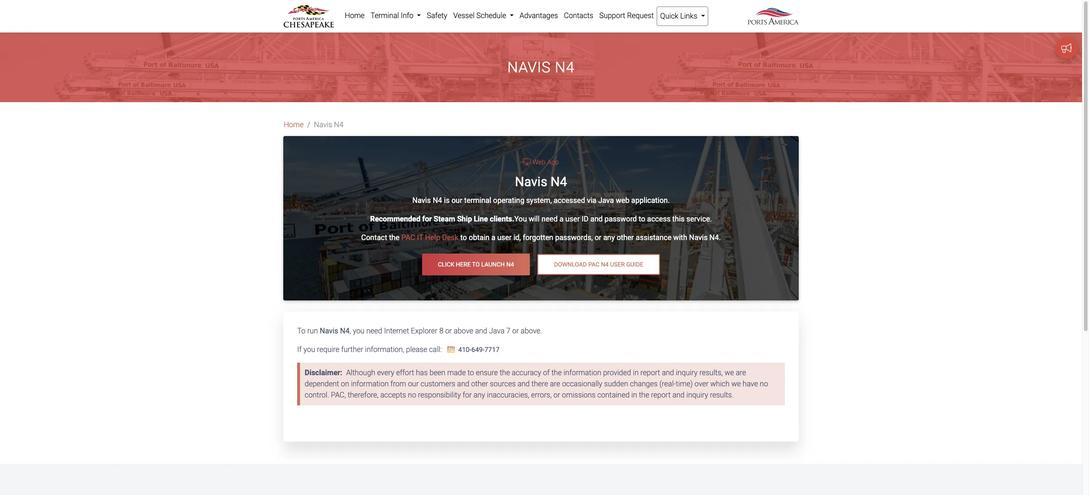 Task type: locate. For each thing, give the bounding box(es) containing it.
contact
[[361, 233, 387, 242]]

0 vertical spatial need
[[542, 215, 558, 224]]

the up sources
[[500, 368, 510, 377]]

pac
[[401, 233, 415, 242]]

we
[[725, 368, 734, 377], [732, 379, 741, 388]]

and
[[590, 215, 603, 224], [475, 326, 487, 335], [662, 368, 674, 377], [457, 379, 469, 388], [518, 379, 530, 388], [673, 390, 685, 399]]

advantages link
[[517, 7, 561, 25]]

obtain
[[469, 233, 490, 242]]

we up which
[[725, 368, 734, 377]]

our right is
[[452, 196, 462, 205]]

web
[[616, 196, 630, 205]]

0 horizontal spatial any
[[474, 390, 485, 399]]

made
[[447, 368, 466, 377]]

0 horizontal spatial for
[[422, 215, 432, 224]]

support request
[[599, 11, 654, 20]]

will
[[529, 215, 540, 224]]

1 horizontal spatial other
[[617, 233, 634, 242]]

inaccuracies,
[[487, 390, 529, 399]]

1 horizontal spatial home link
[[342, 7, 368, 25]]

forgotten
[[523, 233, 553, 242]]

1 vertical spatial no
[[408, 390, 416, 399]]

steam
[[434, 215, 455, 224]]

recommended
[[370, 215, 421, 224]]

inquiry up time)
[[676, 368, 698, 377]]

this
[[673, 215, 685, 224]]

contained
[[598, 390, 630, 399]]

and up (real-
[[662, 368, 674, 377]]

0 horizontal spatial you
[[304, 345, 315, 354]]

java
[[598, 196, 614, 205], [489, 326, 505, 335]]

0 vertical spatial information
[[564, 368, 601, 377]]

customers
[[421, 379, 455, 388]]

our inside although every effort has been made to ensure the accuracy of the information provided in report and inquiry results, we are dependent on information from our customers and other sources and there are occasionally sudden changes (real-time) over which we have no control. pac, therefore, accepts no responsibility for any inaccuracies, errors, or omissions contained in the report and inquiry results.
[[408, 379, 419, 388]]

0 vertical spatial navis n4
[[507, 59, 575, 76]]

0 horizontal spatial a
[[491, 233, 496, 242]]

no right accepts
[[408, 390, 416, 399]]

terminal
[[371, 11, 399, 20]]

you
[[514, 215, 527, 224]]

to right desk
[[460, 233, 467, 242]]

call:
[[429, 345, 442, 354]]

pac
[[588, 261, 600, 268]]

a down accessed
[[560, 215, 564, 224]]

information up therefore, on the left bottom
[[351, 379, 389, 388]]

vessel schedule
[[453, 11, 508, 20]]

in up changes
[[633, 368, 639, 377]]

report down (real-
[[651, 390, 671, 399]]

or right passwords, on the right top
[[595, 233, 602, 242]]

1 vertical spatial you
[[304, 345, 315, 354]]

1 horizontal spatial need
[[542, 215, 558, 224]]

1 vertical spatial any
[[474, 390, 485, 399]]

you right if
[[304, 345, 315, 354]]

for down made in the left of the page
[[463, 390, 472, 399]]

errors,
[[531, 390, 552, 399]]

service.
[[687, 215, 712, 224]]

java left 7
[[489, 326, 505, 335]]

any down password
[[603, 233, 615, 242]]

user left id,
[[497, 233, 512, 242]]

home
[[345, 11, 365, 20], [284, 120, 304, 129]]

need right will
[[542, 215, 558, 224]]

although
[[346, 368, 375, 377]]

to right made in the left of the page
[[468, 368, 474, 377]]

1 vertical spatial home link
[[284, 120, 304, 131]]

other down ensure
[[471, 379, 488, 388]]

over
[[695, 379, 709, 388]]

0 vertical spatial report
[[641, 368, 660, 377]]

have
[[743, 379, 758, 388]]

for left the steam in the left top of the page
[[422, 215, 432, 224]]

app
[[547, 159, 559, 166]]

you right the ,
[[353, 326, 365, 335]]

user left id on the right of the page
[[566, 215, 580, 224]]

no
[[760, 379, 768, 388], [408, 390, 416, 399]]

0 vertical spatial home
[[345, 11, 365, 20]]

safety link
[[424, 7, 450, 25]]

for inside although every effort has been made to ensure the accuracy of the information provided in report and inquiry results, we are dependent on information from our customers and other sources and there are occasionally sudden changes (real-time) over which we have no control. pac, therefore, accepts no responsibility for any inaccuracies, errors, or omissions contained in the report and inquiry results.
[[463, 390, 472, 399]]

the down changes
[[639, 390, 649, 399]]

other down password
[[617, 233, 634, 242]]

on
[[341, 379, 349, 388]]

explorer
[[411, 326, 438, 335]]

other inside although every effort has been made to ensure the accuracy of the information provided in report and inquiry results, we are dependent on information from our customers and other sources and there are occasionally sudden changes (real-time) over which we have no control. pac, therefore, accepts no responsibility for any inaccuracies, errors, or omissions contained in the report and inquiry results.
[[471, 379, 488, 388]]

1 vertical spatial we
[[732, 379, 741, 388]]

support
[[599, 11, 625, 20]]

0 horizontal spatial other
[[471, 379, 488, 388]]

0 vertical spatial for
[[422, 215, 432, 224]]

above
[[454, 326, 473, 335]]

java right via
[[598, 196, 614, 205]]

to run navis n4 , you need internet explorer 8 or above and java 7 or above.
[[297, 326, 542, 335]]

are right there
[[550, 379, 560, 388]]

2 vertical spatial navis n4
[[515, 174, 567, 189]]

web
[[533, 159, 546, 166]]

system,
[[526, 196, 552, 205]]

changes
[[630, 379, 658, 388]]

1 vertical spatial navis n4
[[314, 120, 343, 129]]

1 vertical spatial for
[[463, 390, 472, 399]]

1 vertical spatial need
[[366, 326, 382, 335]]

results.
[[710, 390, 734, 399]]

information up occasionally
[[564, 368, 601, 377]]

home link
[[342, 7, 368, 25], [284, 120, 304, 131]]

and right above
[[475, 326, 487, 335]]

clients.
[[490, 215, 514, 224]]

649-
[[472, 346, 485, 354]]

to right here
[[472, 261, 480, 268]]

1 vertical spatial our
[[408, 379, 419, 388]]

1 vertical spatial user
[[497, 233, 512, 242]]

id
[[582, 215, 589, 224]]

need up if you require further information, please call:
[[366, 326, 382, 335]]

0 vertical spatial any
[[603, 233, 615, 242]]

report up changes
[[641, 368, 660, 377]]

guide
[[626, 261, 643, 268]]

0 vertical spatial in
[[633, 368, 639, 377]]

1 horizontal spatial information
[[564, 368, 601, 377]]

or right 8
[[445, 326, 452, 335]]

n4
[[555, 59, 575, 76], [334, 120, 343, 129], [551, 174, 567, 189], [433, 196, 442, 205], [506, 261, 514, 268], [340, 326, 350, 335]]

our
[[452, 196, 462, 205], [408, 379, 419, 388]]

1 vertical spatial a
[[491, 233, 496, 242]]

0 vertical spatial no
[[760, 379, 768, 388]]

schedule
[[476, 11, 506, 20]]

1 horizontal spatial are
[[736, 368, 746, 377]]

to
[[639, 215, 645, 224], [460, 233, 467, 242], [472, 261, 480, 268], [468, 368, 474, 377]]

if
[[297, 345, 302, 354]]

request
[[627, 11, 654, 20]]

a right obtain
[[491, 233, 496, 242]]

help
[[425, 233, 440, 242]]

or inside although every effort has been made to ensure the accuracy of the information provided in report and inquiry results, we are dependent on information from our customers and other sources and there are occasionally sudden changes (real-time) over which we have no control. pac, therefore, accepts no responsibility for any inaccuracies, errors, or omissions contained in the report and inquiry results.
[[554, 390, 560, 399]]

we left have on the right bottom of page
[[732, 379, 741, 388]]

1 vertical spatial other
[[471, 379, 488, 388]]

phone office image
[[447, 346, 455, 353]]

or right errors,
[[554, 390, 560, 399]]

0 vertical spatial you
[[353, 326, 365, 335]]

terminal
[[464, 196, 491, 205]]

0 vertical spatial user
[[566, 215, 580, 224]]

1 horizontal spatial our
[[452, 196, 462, 205]]

1 horizontal spatial for
[[463, 390, 472, 399]]

0 horizontal spatial our
[[408, 379, 419, 388]]

our down effort
[[408, 379, 419, 388]]

in down changes
[[631, 390, 637, 399]]

user
[[566, 215, 580, 224], [497, 233, 512, 242]]

the
[[389, 233, 400, 242], [500, 368, 510, 377], [552, 368, 562, 377], [639, 390, 649, 399]]

0 horizontal spatial home
[[284, 120, 304, 129]]

password
[[605, 215, 637, 224]]

1 vertical spatial report
[[651, 390, 671, 399]]

0 horizontal spatial no
[[408, 390, 416, 399]]

in
[[633, 368, 639, 377], [631, 390, 637, 399]]

0 horizontal spatial information
[[351, 379, 389, 388]]

sources
[[490, 379, 516, 388]]

need
[[542, 215, 558, 224], [366, 326, 382, 335]]

no right have on the right bottom of page
[[760, 379, 768, 388]]

report
[[641, 368, 660, 377], [651, 390, 671, 399]]

vessel schedule link
[[450, 7, 517, 25]]

0 horizontal spatial are
[[550, 379, 560, 388]]

occasionally
[[562, 379, 602, 388]]

for
[[422, 215, 432, 224], [463, 390, 472, 399]]

require
[[317, 345, 339, 354]]

0 horizontal spatial user
[[497, 233, 512, 242]]

1 horizontal spatial java
[[598, 196, 614, 205]]

1 vertical spatial are
[[550, 379, 560, 388]]

1 horizontal spatial you
[[353, 326, 365, 335]]

you
[[353, 326, 365, 335], [304, 345, 315, 354]]

any down ensure
[[474, 390, 485, 399]]

are up have on the right bottom of page
[[736, 368, 746, 377]]

0 horizontal spatial java
[[489, 326, 505, 335]]

0 vertical spatial a
[[560, 215, 564, 224]]

ensure
[[476, 368, 498, 377]]

here
[[456, 261, 471, 268]]

1 vertical spatial java
[[489, 326, 505, 335]]

safety
[[427, 11, 447, 20]]

inquiry down over
[[687, 390, 708, 399]]

it
[[417, 233, 423, 242]]

information
[[564, 368, 601, 377], [351, 379, 389, 388]]



Task type: vqa. For each thing, say whether or not it's contained in the screenshot.
TERMINAL MAP link
no



Task type: describe. For each thing, give the bounding box(es) containing it.
click
[[438, 261, 454, 268]]

accepts
[[380, 390, 406, 399]]

has
[[416, 368, 428, 377]]

therefore,
[[348, 390, 379, 399]]

navis n4 is our terminal operating system, accessed via java web application.
[[412, 196, 670, 205]]

download
[[554, 261, 587, 268]]

accessed
[[554, 196, 585, 205]]

contacts link
[[561, 7, 596, 25]]

access
[[647, 215, 671, 224]]

click here to launch n4
[[438, 261, 514, 268]]

info
[[401, 11, 414, 20]]

0 horizontal spatial need
[[366, 326, 382, 335]]

1 horizontal spatial home
[[345, 11, 365, 20]]

further
[[341, 345, 363, 354]]

410-649-7717 link
[[444, 346, 500, 354]]

0 vertical spatial we
[[725, 368, 734, 377]]

0 vertical spatial inquiry
[[676, 368, 698, 377]]

if you require further information, please call:
[[297, 345, 444, 354]]

web app
[[531, 159, 559, 166]]

ship
[[457, 215, 472, 224]]

1 vertical spatial home
[[284, 120, 304, 129]]

8
[[439, 326, 443, 335]]

passwords,
[[555, 233, 593, 242]]

which
[[710, 379, 730, 388]]

results,
[[700, 368, 723, 377]]

1 horizontal spatial user
[[566, 215, 580, 224]]

7717
[[485, 346, 500, 354]]

pac it help desk link
[[401, 233, 460, 242]]

1 horizontal spatial a
[[560, 215, 564, 224]]

click here to launch n4 link
[[422, 254, 530, 275]]

time)
[[676, 379, 693, 388]]

contacts
[[564, 11, 593, 20]]

is
[[444, 196, 450, 205]]

disclaimer:
[[305, 368, 342, 377]]

there
[[532, 379, 548, 388]]

sudden
[[604, 379, 628, 388]]

information,
[[365, 345, 404, 354]]

dependent
[[305, 379, 339, 388]]

0 vertical spatial java
[[598, 196, 614, 205]]

to inside click here to launch n4 link
[[472, 261, 480, 268]]

launch
[[481, 261, 505, 268]]

1 vertical spatial in
[[631, 390, 637, 399]]

and down made in the left of the page
[[457, 379, 469, 388]]

contact the pac it help desk to obtain a user id, forgotten passwords, or any other assistance with navis n4.
[[361, 233, 721, 242]]

n4.
[[710, 233, 721, 242]]

advantages
[[520, 11, 558, 20]]

and right id on the right of the page
[[590, 215, 603, 224]]

to left access
[[639, 215, 645, 224]]

and down time)
[[673, 390, 685, 399]]

please
[[406, 345, 427, 354]]

of
[[543, 368, 550, 377]]

0 vertical spatial home link
[[342, 7, 368, 25]]

omissions
[[562, 390, 596, 399]]

every
[[377, 368, 394, 377]]

via
[[587, 196, 597, 205]]

1 vertical spatial inquiry
[[687, 390, 708, 399]]

pac,
[[331, 390, 346, 399]]

been
[[430, 368, 446, 377]]

the left the pac
[[389, 233, 400, 242]]

any inside although every effort has been made to ensure the accuracy of the information provided in report and inquiry results, we are dependent on information from our customers and other sources and there are occasionally sudden changes (real-time) over which we have no control. pac, therefore, accepts no responsibility for any inaccuracies, errors, or omissions contained in the report and inquiry results.
[[474, 390, 485, 399]]

quick links link
[[657, 7, 708, 26]]

line
[[474, 215, 488, 224]]

or right 7
[[512, 326, 519, 335]]

user
[[610, 261, 625, 268]]

links
[[680, 12, 697, 20]]

support request link
[[596, 7, 657, 25]]

control.
[[305, 390, 329, 399]]

the right of at the bottom of page
[[552, 368, 562, 377]]

id,
[[514, 233, 521, 242]]

1 horizontal spatial any
[[603, 233, 615, 242]]

,
[[350, 326, 351, 335]]

0 vertical spatial our
[[452, 196, 462, 205]]

download pac n4 user guide link
[[537, 254, 660, 275]]

n4
[[601, 261, 609, 268]]

terminal info
[[371, 11, 415, 20]]

1 horizontal spatial no
[[760, 379, 768, 388]]

recommended for steam ship line clients. you will need a user id and password to access this service.
[[370, 215, 712, 224]]

from
[[391, 379, 406, 388]]

application.
[[631, 196, 670, 205]]

internet
[[384, 326, 409, 335]]

0 vertical spatial other
[[617, 233, 634, 242]]

assistance
[[636, 233, 672, 242]]

1 vertical spatial information
[[351, 379, 389, 388]]

and down accuracy
[[518, 379, 530, 388]]

with
[[673, 233, 687, 242]]

accuracy
[[512, 368, 541, 377]]

provided
[[603, 368, 631, 377]]

to inside although every effort has been made to ensure the accuracy of the information provided in report and inquiry results, we are dependent on information from our customers and other sources and there are occasionally sudden changes (real-time) over which we have no control. pac, therefore, accepts no responsibility for any inaccuracies, errors, or omissions contained in the report and inquiry results.
[[468, 368, 474, 377]]

operating
[[493, 196, 525, 205]]

0 vertical spatial are
[[736, 368, 746, 377]]

vessel
[[453, 11, 475, 20]]

effort
[[396, 368, 414, 377]]

410-
[[458, 346, 472, 354]]

above.
[[521, 326, 542, 335]]

0 horizontal spatial home link
[[284, 120, 304, 131]]

run
[[307, 326, 318, 335]]



